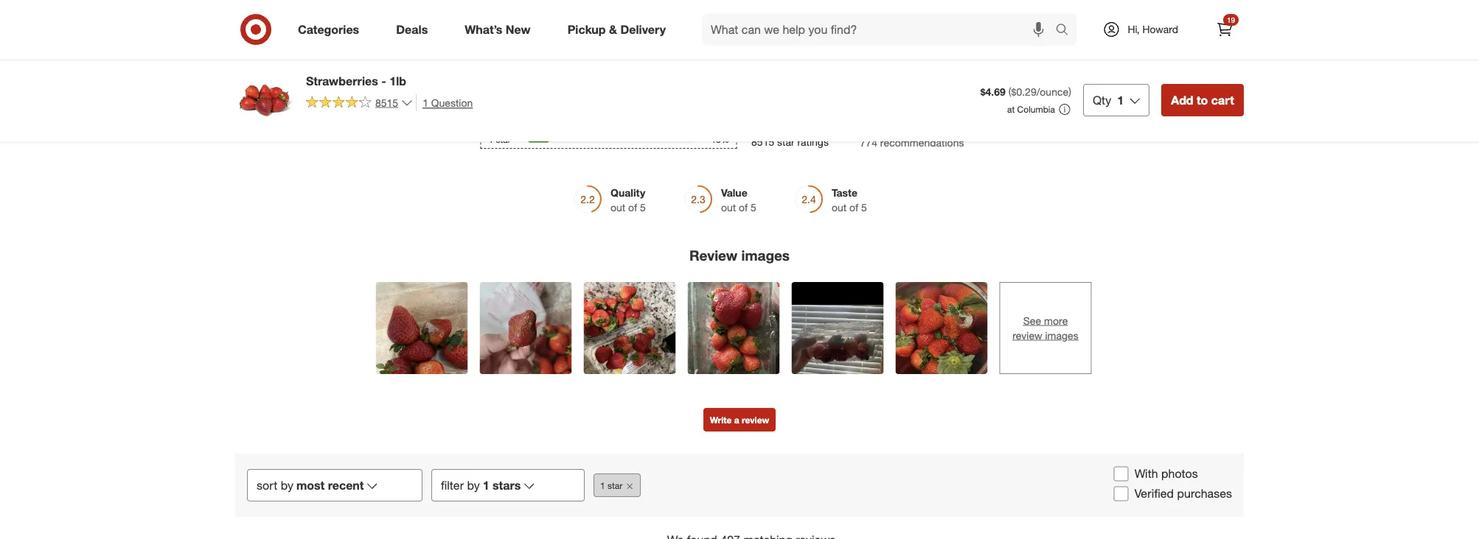 Task type: describe. For each thing, give the bounding box(es) containing it.
purchases
[[1177, 487, 1232, 502]]

8515 star ratings
[[752, 136, 829, 149]]

add
[[1171, 93, 1194, 107]]

images inside see more review images
[[1045, 329, 1079, 342]]

strawberries - 1lb
[[306, 74, 406, 88]]

categories link
[[285, 13, 378, 46]]

question
[[431, 96, 473, 109]]

0 vertical spatial images
[[742, 247, 790, 264]]

pickup & delivery link
[[555, 13, 684, 46]]

pickup
[[568, 22, 606, 37]]

0 vertical spatial 1 star
[[489, 134, 511, 145]]

star inside 1 star button
[[608, 480, 623, 492]]

see more review images button
[[1000, 283, 1092, 375]]

hi,
[[1128, 23, 1140, 36]]

out for quality out of 5
[[611, 201, 626, 214]]

19
[[1227, 15, 1235, 24]]

by for filter by
[[467, 479, 480, 493]]

qty 1
[[1093, 93, 1124, 107]]

/ounce
[[1037, 86, 1069, 99]]

at
[[1007, 104, 1015, 115]]

1 star button
[[594, 474, 641, 498]]

sort
[[257, 479, 278, 493]]

2 horizontal spatial star
[[777, 136, 795, 149]]

guest review image 1 of 12, zoom in image
[[376, 283, 468, 375]]

add to cart button
[[1162, 84, 1244, 117]]

categories
[[298, 22, 359, 37]]

with photos
[[1135, 467, 1198, 482]]

stars
[[493, 479, 521, 493]]

filter
[[441, 479, 464, 493]]

13 %
[[711, 134, 730, 145]]

1 inside button
[[600, 480, 605, 492]]

13
[[711, 134, 721, 145]]

of for quality
[[628, 201, 637, 214]]

deals link
[[384, 13, 446, 46]]

most
[[296, 479, 325, 493]]

recent
[[328, 479, 364, 493]]

19 link
[[1209, 13, 1241, 46]]

of for value
[[739, 201, 748, 214]]

(
[[1009, 86, 1012, 99]]

With photos checkbox
[[1114, 467, 1129, 482]]

5 for quality out of 5
[[640, 201, 646, 214]]

more
[[1044, 315, 1068, 328]]

What can we help you find? suggestions appear below search field
[[702, 13, 1059, 46]]

with
[[1135, 467, 1158, 482]]

value out of 5
[[721, 186, 757, 214]]

774 recommendations
[[860, 136, 964, 149]]

of for taste
[[850, 201, 859, 214]]

what's new
[[465, 22, 531, 37]]

by for sort by
[[281, 479, 294, 493]]

qty
[[1093, 93, 1112, 107]]

write
[[710, 415, 732, 426]]

taste
[[832, 186, 858, 199]]

what's
[[465, 22, 503, 37]]

quality out of 5
[[611, 186, 646, 214]]

deals
[[396, 22, 428, 37]]

%
[[721, 134, 730, 145]]

1 inside 'link'
[[423, 96, 428, 109]]

ratings
[[691, 27, 753, 48]]

write a review
[[710, 415, 769, 426]]

8515 for 8515 star ratings
[[752, 136, 775, 149]]

add to cart
[[1171, 93, 1235, 107]]

write a review button
[[703, 409, 776, 432]]

$4.69
[[981, 86, 1006, 99]]

1 star inside button
[[600, 480, 623, 492]]

columbia
[[1017, 104, 1055, 115]]

review
[[690, 247, 738, 264]]

1lb
[[390, 74, 406, 88]]

774
[[860, 136, 878, 149]]



Task type: vqa. For each thing, say whether or not it's contained in the screenshot.
hand-
no



Task type: locate. For each thing, give the bounding box(es) containing it.
review
[[1013, 329, 1043, 342], [742, 415, 769, 426]]

see more review images
[[1013, 315, 1079, 342]]

8515 right %
[[752, 136, 775, 149]]

)
[[1069, 86, 1072, 99]]

delivery
[[621, 22, 666, 37]]

by
[[281, 479, 294, 493], [467, 479, 480, 493]]

5 down quality
[[640, 201, 646, 214]]

1 horizontal spatial 5
[[751, 201, 757, 214]]

0 horizontal spatial of
[[628, 201, 637, 214]]

1
[[1118, 93, 1124, 107], [423, 96, 428, 109], [489, 134, 494, 145], [483, 479, 489, 493], [600, 480, 605, 492]]

8515 down -
[[375, 96, 398, 109]]

out down taste
[[832, 201, 847, 214]]

guest review image 3 of 12, zoom in image
[[584, 283, 676, 375]]

Verified purchases checkbox
[[1114, 487, 1129, 502]]

2 of from the left
[[739, 201, 748, 214]]

of inside quality out of 5
[[628, 201, 637, 214]]

star
[[496, 134, 511, 145], [777, 136, 795, 149], [608, 480, 623, 492]]

1 horizontal spatial 8515
[[752, 136, 775, 149]]

pickup & delivery
[[568, 22, 666, 37]]

1 horizontal spatial images
[[1045, 329, 1079, 342]]

quality
[[611, 186, 646, 199]]

of inside value out of 5
[[739, 201, 748, 214]]

verified purchases
[[1135, 487, 1232, 502]]

1 vertical spatial 8515
[[752, 136, 775, 149]]

5
[[640, 201, 646, 214], [751, 201, 757, 214], [862, 201, 867, 214]]

5 inside quality out of 5
[[640, 201, 646, 214]]

0 vertical spatial 8515
[[375, 96, 398, 109]]

out inside value out of 5
[[721, 201, 736, 214]]

ratings
[[798, 136, 829, 149]]

5 down '774'
[[862, 201, 867, 214]]

5 inside taste out of 5
[[862, 201, 867, 214]]

1 horizontal spatial review
[[1013, 329, 1043, 342]]

of down taste
[[850, 201, 859, 214]]

images
[[742, 247, 790, 264], [1045, 329, 1079, 342]]

by right sort
[[281, 479, 294, 493]]

1 horizontal spatial out
[[721, 201, 736, 214]]

0 horizontal spatial by
[[281, 479, 294, 493]]

5 for taste out of 5
[[862, 201, 867, 214]]

0 horizontal spatial out
[[611, 201, 626, 214]]

see
[[1023, 315, 1042, 328]]

review for write a review
[[742, 415, 769, 426]]

1 vertical spatial review
[[742, 415, 769, 426]]

5 for value out of 5
[[751, 201, 757, 214]]

2 horizontal spatial of
[[850, 201, 859, 214]]

1 by from the left
[[281, 479, 294, 493]]

verified
[[1135, 487, 1174, 502]]

0 horizontal spatial review
[[742, 415, 769, 426]]

images down more
[[1045, 329, 1079, 342]]

& right pickup at the top left
[[609, 22, 617, 37]]

&
[[609, 22, 617, 37], [757, 27, 769, 48]]

$0.29
[[1012, 86, 1037, 99]]

of
[[628, 201, 637, 214], [739, 201, 748, 214], [850, 201, 859, 214]]

guest review image 2 of 12, zoom in image
[[480, 283, 572, 375]]

a
[[734, 415, 739, 426]]

photos
[[1162, 467, 1198, 482]]

guest ratings & reviews
[[638, 27, 841, 48]]

5 inside value out of 5
[[751, 201, 757, 214]]

8515
[[375, 96, 398, 109], [752, 136, 775, 149]]

guest review image 4 of 12, zoom in image
[[688, 283, 780, 375]]

1 star
[[489, 134, 511, 145], [600, 480, 623, 492]]

reviews
[[774, 27, 841, 48]]

of down value
[[739, 201, 748, 214]]

search
[[1049, 24, 1085, 38]]

cart
[[1212, 93, 1235, 107]]

8515 for 8515
[[375, 96, 398, 109]]

value
[[721, 186, 748, 199]]

review inside see more review images
[[1013, 329, 1043, 342]]

0 vertical spatial review
[[1013, 329, 1043, 342]]

2 horizontal spatial out
[[832, 201, 847, 214]]

review for see more review images
[[1013, 329, 1043, 342]]

out for taste out of 5
[[832, 201, 847, 214]]

of inside taste out of 5
[[850, 201, 859, 214]]

0 horizontal spatial 8515
[[375, 96, 398, 109]]

0 horizontal spatial 1 star
[[489, 134, 511, 145]]

-
[[382, 74, 386, 88]]

1 question
[[423, 96, 473, 109]]

out
[[611, 201, 626, 214], [721, 201, 736, 214], [832, 201, 847, 214]]

3 5 from the left
[[862, 201, 867, 214]]

1 vertical spatial 1 star
[[600, 480, 623, 492]]

guest
[[638, 27, 686, 48]]

1 horizontal spatial of
[[739, 201, 748, 214]]

strawberries
[[306, 74, 378, 88]]

at columbia
[[1007, 104, 1055, 115]]

search button
[[1049, 13, 1085, 49]]

out down value
[[721, 201, 736, 214]]

guest review image 6 of 12, zoom in image
[[896, 283, 988, 375]]

0 horizontal spatial 5
[[640, 201, 646, 214]]

images right the review
[[742, 247, 790, 264]]

1 horizontal spatial by
[[467, 479, 480, 493]]

filter by 1 stars
[[441, 479, 521, 493]]

1 horizontal spatial 1 star
[[600, 480, 623, 492]]

to
[[1197, 93, 1208, 107]]

8515 link
[[306, 94, 413, 112]]

out down quality
[[611, 201, 626, 214]]

0 horizontal spatial star
[[496, 134, 511, 145]]

recommendations
[[880, 136, 964, 149]]

1 question link
[[416, 94, 473, 111]]

by right filter
[[467, 479, 480, 493]]

review right a
[[742, 415, 769, 426]]

3 of from the left
[[850, 201, 859, 214]]

of down quality
[[628, 201, 637, 214]]

3 out from the left
[[832, 201, 847, 214]]

& right ratings
[[757, 27, 769, 48]]

1 of from the left
[[628, 201, 637, 214]]

5 up review images
[[751, 201, 757, 214]]

2 out from the left
[[721, 201, 736, 214]]

new
[[506, 22, 531, 37]]

what's new link
[[452, 13, 549, 46]]

guest review image 5 of 12, zoom in image
[[792, 283, 884, 375]]

image of strawberries - 1lb image
[[235, 71, 294, 130]]

taste out of 5
[[832, 186, 867, 214]]

0 horizontal spatial images
[[742, 247, 790, 264]]

2 by from the left
[[467, 479, 480, 493]]

sort by most recent
[[257, 479, 364, 493]]

0 horizontal spatial &
[[609, 22, 617, 37]]

1 horizontal spatial star
[[608, 480, 623, 492]]

$4.69 ( $0.29 /ounce )
[[981, 86, 1072, 99]]

out for value out of 5
[[721, 201, 736, 214]]

review images
[[690, 247, 790, 264]]

2 5 from the left
[[751, 201, 757, 214]]

1 out from the left
[[611, 201, 626, 214]]

1 vertical spatial images
[[1045, 329, 1079, 342]]

howard
[[1143, 23, 1179, 36]]

out inside quality out of 5
[[611, 201, 626, 214]]

2 horizontal spatial 5
[[862, 201, 867, 214]]

hi, howard
[[1128, 23, 1179, 36]]

1 5 from the left
[[640, 201, 646, 214]]

review down see
[[1013, 329, 1043, 342]]

1 horizontal spatial &
[[757, 27, 769, 48]]

out inside taste out of 5
[[832, 201, 847, 214]]



